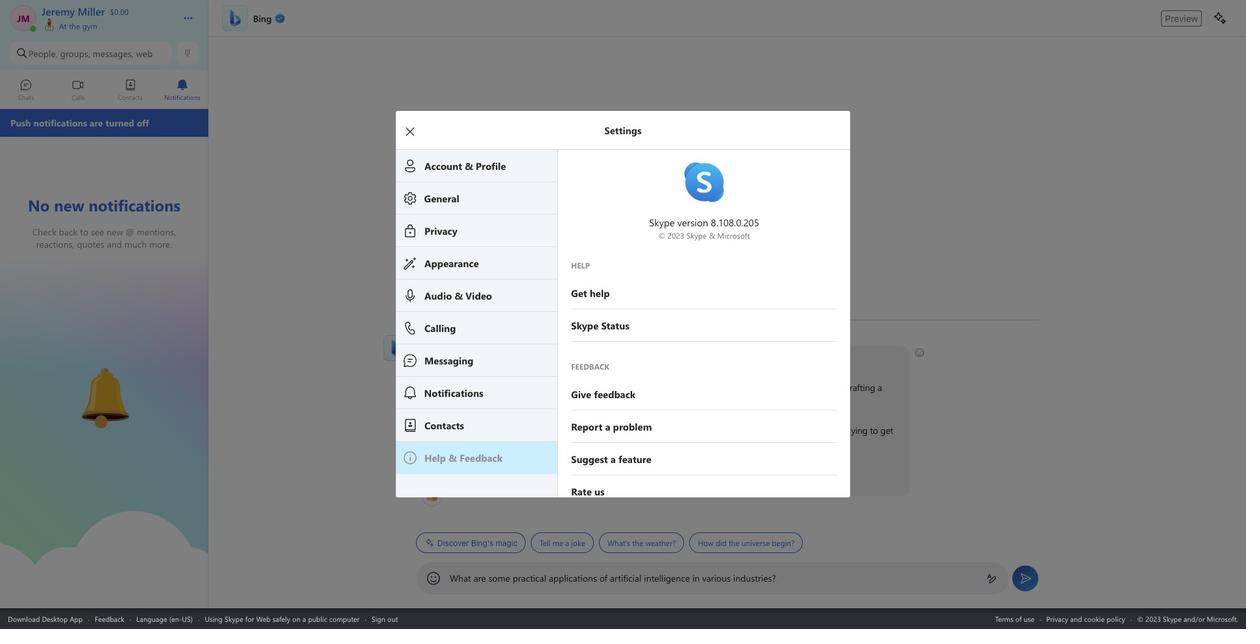 Task type: vqa. For each thing, say whether or not it's contained in the screenshot.
newtopic
yes



Task type: describe. For each thing, give the bounding box(es) containing it.
skype version 8.108.0.205
[[649, 216, 759, 229]]

what's the weather? button
[[599, 533, 684, 554]]

ask
[[423, 382, 437, 394]]

joke
[[571, 538, 585, 548]]

with
[[652, 396, 669, 408]]

you inside ask me any type of question, like finding vegan restaurants in cambridge, itinerary for your trip to europe or drafting a story for curious kids. in groups, remember to mention me with @bing. i'm an ai preview, so i'm still learning. sometimes i might say something weird. don't get mad at me, i'm just trying to get better! if you want to start over, type
[[431, 467, 445, 480]]

story
[[423, 396, 443, 408]]

sign out link
[[372, 614, 398, 624]]

ai
[[449, 424, 457, 437]]

me right the give
[[672, 467, 684, 480]]

bing's
[[471, 538, 494, 548]]

people, groups, messages, web button
[[10, 42, 172, 65]]

bell
[[65, 362, 82, 376]]

drafting
[[844, 382, 875, 394]]

9:24
[[435, 335, 449, 345]]

language (en-us) link
[[136, 614, 193, 624]]

us)
[[182, 614, 193, 624]]

want inside ask me any type of question, like finding vegan restaurants in cambridge, itinerary for your trip to europe or drafting a story for curious kids. in groups, remember to mention me with @bing. i'm an ai preview, so i'm still learning. sometimes i might say something weird. don't get mad at me, i'm just trying to get better! if you want to start over, type
[[447, 467, 466, 480]]

0 vertical spatial for
[[745, 382, 756, 394]]

1 vertical spatial in
[[692, 572, 700, 585]]

practical
[[513, 572, 546, 585]]

cambridge,
[[663, 382, 708, 394]]

how did the universe begin?
[[698, 538, 795, 548]]

gym
[[82, 21, 97, 31]]

safely
[[273, 614, 290, 624]]

a right on
[[302, 614, 306, 624]]

at
[[59, 21, 67, 31]]

out
[[387, 614, 398, 624]]

give
[[654, 467, 670, 480]]

at the gym
[[57, 21, 97, 31]]

trying
[[845, 424, 868, 437]]

1 i'm from the left
[[423, 424, 435, 437]]

an
[[437, 424, 447, 437]]

say
[[646, 424, 658, 437]]

remember
[[549, 396, 590, 408]]

mention
[[603, 396, 635, 408]]

this
[[442, 353, 456, 365]]

europe
[[804, 382, 831, 394]]

web
[[256, 614, 271, 624]]

so
[[494, 424, 503, 437]]

on
[[292, 614, 301, 624]]

8.108.0.205
[[711, 216, 759, 229]]

(openhands)
[[812, 467, 861, 479]]

bing, 9:24 am
[[416, 335, 464, 345]]

or
[[834, 382, 842, 394]]

sometimes
[[570, 424, 613, 437]]

language (en-us)
[[136, 614, 193, 624]]

download desktop app
[[8, 614, 83, 624]]

privacy and cookie policy
[[1046, 614, 1125, 624]]

concern.
[[776, 467, 809, 480]]

0 horizontal spatial type
[[470, 382, 487, 394]]

1 horizontal spatial you
[[549, 353, 564, 365]]

using
[[205, 614, 223, 624]]

applications
[[549, 572, 597, 585]]

to right trying
[[870, 424, 878, 437]]

might
[[620, 424, 643, 437]]

feedback,
[[687, 467, 724, 480]]

Type a message text field
[[450, 572, 976, 585]]

finding
[[553, 382, 580, 394]]

groups, inside ask me any type of question, like finding vegan restaurants in cambridge, itinerary for your trip to europe or drafting a story for curious kids. in groups, remember to mention me with @bing. i'm an ai preview, so i'm still learning. sometimes i might say something weird. don't get mad at me, i'm just trying to get better! if you want to start over, type
[[518, 396, 547, 408]]

terms
[[995, 614, 1014, 624]]

sign
[[372, 614, 385, 624]]

restaurants
[[609, 382, 652, 394]]

question,
[[500, 382, 535, 394]]

report
[[743, 467, 767, 480]]

groups, inside button
[[60, 47, 90, 59]]

2 get from the left
[[880, 424, 893, 437]]

terms of use
[[995, 614, 1035, 624]]

tell me a joke
[[540, 538, 585, 548]]

trip
[[778, 382, 791, 394]]

bing,
[[416, 335, 433, 345]]

to left the start
[[469, 467, 477, 480]]

ask me any type of question, like finding vegan restaurants in cambridge, itinerary for your trip to europe or drafting a story for curious kids. in groups, remember to mention me with @bing. i'm an ai preview, so i'm still learning. sometimes i might say something weird. don't get mad at me, i'm just trying to get better! if you want to start over, type
[[423, 382, 896, 480]]

@bing.
[[671, 396, 699, 408]]

what's
[[607, 538, 630, 548]]

at the gym button
[[42, 18, 170, 31]]

0 vertical spatial how
[[489, 353, 507, 365]]

itinerary
[[711, 382, 742, 394]]

like
[[538, 382, 551, 394]]

terms of use link
[[995, 614, 1035, 624]]

0 horizontal spatial for
[[245, 614, 254, 624]]

the for at
[[69, 21, 80, 31]]

industries?
[[733, 572, 776, 585]]

weather?
[[645, 538, 676, 548]]

did
[[716, 538, 727, 548]]

me left any
[[439, 382, 452, 394]]

something
[[661, 424, 702, 437]]

app
[[70, 614, 83, 624]]

help
[[530, 353, 547, 365]]

0 horizontal spatial skype
[[225, 614, 243, 624]]

a inside ask me any type of question, like finding vegan restaurants in cambridge, itinerary for your trip to europe or drafting a story for curious kids. in groups, remember to mention me with @bing. i'm an ai preview, so i'm still learning. sometimes i might say something weird. don't get mad at me, i'm just trying to get better! if you want to start over, type
[[878, 382, 882, 394]]

policy
[[1107, 614, 1125, 624]]

weird.
[[704, 424, 728, 437]]

2 horizontal spatial of
[[1015, 614, 1022, 624]]

2 i'm from the left
[[505, 424, 517, 437]]



Task type: locate. For each thing, give the bounding box(es) containing it.
tab list
[[0, 73, 208, 109]]

i left might
[[616, 424, 618, 437]]

1 horizontal spatial get
[[880, 424, 893, 437]]

1 vertical spatial skype
[[225, 614, 243, 624]]

newtopic . and if you want to give me feedback, just report a concern.
[[539, 467, 811, 480]]

just left report
[[726, 467, 740, 480]]

and
[[580, 467, 596, 480]]

the inside button
[[729, 538, 740, 548]]

1 horizontal spatial of
[[599, 572, 607, 585]]

cookie
[[1084, 614, 1105, 624]]

download
[[8, 614, 40, 624]]

the inside button
[[632, 538, 643, 548]]

kids.
[[489, 396, 506, 408]]

want
[[447, 467, 466, 480], [622, 467, 641, 480]]

1 vertical spatial i
[[616, 424, 618, 437]]

in
[[654, 382, 661, 394], [692, 572, 700, 585]]

2 want from the left
[[622, 467, 641, 480]]

how left did
[[698, 538, 714, 548]]

1 vertical spatial of
[[599, 572, 607, 585]]

the for what's
[[632, 538, 643, 548]]

1 get from the left
[[753, 424, 766, 437]]

just left trying
[[829, 424, 842, 437]]

0 vertical spatial in
[[654, 382, 661, 394]]

of left artificial
[[599, 572, 607, 585]]

i'm
[[423, 424, 435, 437], [505, 424, 517, 437], [814, 424, 826, 437]]

your
[[758, 382, 776, 394]]

a right report
[[769, 467, 774, 480]]

i'm left an
[[423, 424, 435, 437]]

desktop
[[42, 614, 68, 624]]

0 horizontal spatial just
[[726, 467, 740, 480]]

0 horizontal spatial i'm
[[423, 424, 435, 437]]

over,
[[499, 467, 517, 480]]

want left the give
[[622, 467, 641, 480]]

me,
[[798, 424, 812, 437]]

1 vertical spatial just
[[726, 467, 740, 480]]

0 horizontal spatial you
[[431, 467, 445, 480]]

1 horizontal spatial groups,
[[518, 396, 547, 408]]

just inside ask me any type of question, like finding vegan restaurants in cambridge, itinerary for your trip to europe or drafting a story for curious kids. in groups, remember to mention me with @bing. i'm an ai preview, so i'm still learning. sometimes i might say something weird. don't get mad at me, i'm just trying to get better! if you want to start over, type
[[829, 424, 842, 437]]

1 horizontal spatial in
[[692, 572, 700, 585]]

of left use
[[1015, 614, 1022, 624]]

i inside ask me any type of question, like finding vegan restaurants in cambridge, itinerary for your trip to europe or drafting a story for curious kids. in groups, remember to mention me with @bing. i'm an ai preview, so i'm still learning. sometimes i might say something weird. don't get mad at me, i'm just trying to get better! if you want to start over, type
[[616, 424, 618, 437]]

1 horizontal spatial just
[[829, 424, 842, 437]]

what's the weather?
[[607, 538, 676, 548]]

web
[[136, 47, 153, 59]]

0 vertical spatial skype
[[649, 216, 675, 229]]

1 horizontal spatial skype
[[649, 216, 675, 229]]

tell me a joke button
[[531, 533, 594, 554]]

a
[[878, 382, 882, 394], [769, 467, 774, 480], [565, 538, 569, 548], [302, 614, 306, 624]]

learning.
[[534, 424, 568, 437]]

help & feedback dialog
[[396, 111, 870, 630]]

language
[[136, 614, 167, 624]]

feedback
[[95, 614, 124, 624]]

0 horizontal spatial in
[[654, 382, 661, 394]]

the inside button
[[69, 21, 80, 31]]

are
[[474, 572, 486, 585]]

1 want from the left
[[447, 467, 466, 480]]

how right '!' at the bottom of the page
[[489, 353, 507, 365]]

if
[[423, 467, 428, 480]]

version
[[677, 216, 708, 229]]

in up with
[[654, 382, 661, 394]]

skype right the using
[[225, 614, 243, 624]]

2 vertical spatial for
[[245, 614, 254, 624]]

you
[[549, 353, 564, 365], [431, 467, 445, 480], [605, 467, 620, 480]]

me inside button
[[553, 538, 563, 548]]

the right at
[[69, 21, 80, 31]]

groups, down at the gym
[[60, 47, 90, 59]]

various
[[702, 572, 731, 585]]

better!
[[423, 439, 449, 451]]

2 vertical spatial of
[[1015, 614, 1022, 624]]

i right can at the left
[[526, 353, 528, 365]]

today?
[[566, 353, 592, 365]]

in
[[508, 396, 516, 408]]

.
[[575, 467, 577, 480]]

me right tell
[[553, 538, 563, 548]]

i'm right so
[[505, 424, 517, 437]]

for right story
[[445, 396, 456, 408]]

a right drafting
[[878, 382, 882, 394]]

1 horizontal spatial i'm
[[505, 424, 517, 437]]

type
[[470, 382, 487, 394], [519, 467, 536, 480]]

universe
[[742, 538, 770, 548]]

1 vertical spatial for
[[445, 396, 456, 408]]

a left joke
[[565, 538, 569, 548]]

0 vertical spatial just
[[829, 424, 842, 437]]

begin?
[[772, 538, 795, 548]]

me left with
[[638, 396, 650, 408]]

bing
[[466, 353, 485, 365]]

for left your
[[745, 382, 756, 394]]

the right what's on the bottom of page
[[632, 538, 643, 548]]

i
[[526, 353, 528, 365], [616, 424, 618, 437]]

type up the curious
[[470, 382, 487, 394]]

1 vertical spatial how
[[698, 538, 714, 548]]

of
[[490, 382, 497, 394], [599, 572, 607, 585], [1015, 614, 1022, 624]]

0 horizontal spatial i
[[526, 353, 528, 365]]

0 vertical spatial i
[[526, 353, 528, 365]]

1 horizontal spatial i
[[616, 424, 618, 437]]

is
[[458, 353, 464, 365]]

how did the universe begin? button
[[690, 533, 803, 554]]

privacy and cookie policy link
[[1046, 614, 1125, 624]]

using skype for web safely on a public computer
[[205, 614, 360, 624]]

to left the give
[[643, 467, 651, 480]]

in inside ask me any type of question, like finding vegan restaurants in cambridge, itinerary for your trip to europe or drafting a story for curious kids. in groups, remember to mention me with @bing. i'm an ai preview, so i'm still learning. sometimes i might say something weird. don't get mad at me, i'm just trying to get better! if you want to start over, type
[[654, 382, 661, 394]]

intelligence
[[644, 572, 690, 585]]

0 vertical spatial type
[[470, 382, 487, 394]]

2 horizontal spatial the
[[729, 538, 740, 548]]

the
[[69, 21, 80, 31], [632, 538, 643, 548], [729, 538, 740, 548]]

any
[[454, 382, 468, 394]]

curious
[[458, 396, 486, 408]]

1 horizontal spatial for
[[445, 396, 456, 408]]

how inside how did the universe begin? button
[[698, 538, 714, 548]]

2 horizontal spatial i'm
[[814, 424, 826, 437]]

privacy
[[1046, 614, 1068, 624]]

a inside button
[[565, 538, 569, 548]]

download desktop app link
[[8, 614, 83, 624]]

for left web
[[245, 614, 254, 624]]

don't
[[730, 424, 751, 437]]

2 horizontal spatial for
[[745, 382, 756, 394]]

in left various
[[692, 572, 700, 585]]

1 vertical spatial type
[[519, 467, 536, 480]]

using skype for web safely on a public computer link
[[205, 614, 360, 624]]

0 horizontal spatial the
[[69, 21, 80, 31]]

to down vegan at the left of the page
[[592, 396, 600, 408]]

get left mad
[[753, 424, 766, 437]]

0 vertical spatial groups,
[[60, 47, 90, 59]]

at
[[788, 424, 795, 437]]

1 vertical spatial groups,
[[518, 396, 547, 408]]

skype left the version
[[649, 216, 675, 229]]

people, groups, messages, web
[[29, 47, 153, 59]]

some
[[488, 572, 510, 585]]

1 horizontal spatial how
[[698, 538, 714, 548]]

type right the over,
[[519, 467, 536, 480]]

the right did
[[729, 538, 740, 548]]

i'm right me,
[[814, 424, 826, 437]]

0 horizontal spatial groups,
[[60, 47, 90, 59]]

mad
[[768, 424, 786, 437]]

skype inside help & feedback dialog
[[649, 216, 675, 229]]

0 horizontal spatial of
[[490, 382, 497, 394]]

computer
[[329, 614, 360, 624]]

groups, down like
[[518, 396, 547, 408]]

0 horizontal spatial want
[[447, 467, 466, 480]]

tell
[[540, 538, 551, 548]]

0 horizontal spatial get
[[753, 424, 766, 437]]

just
[[829, 424, 842, 437], [726, 467, 740, 480]]

groups,
[[60, 47, 90, 59], [518, 396, 547, 408]]

!
[[485, 353, 487, 365]]

still
[[519, 424, 532, 437]]

magic
[[496, 538, 518, 548]]

use
[[1024, 614, 1035, 624]]

what are some practical applications of artificial intelligence in various industries?
[[450, 572, 776, 585]]

1 horizontal spatial type
[[519, 467, 536, 480]]

2 horizontal spatial you
[[605, 467, 620, 480]]

to right trip
[[794, 382, 802, 394]]

3 i'm from the left
[[814, 424, 826, 437]]

want left the start
[[447, 467, 466, 480]]

0 horizontal spatial how
[[489, 353, 507, 365]]

0 vertical spatial of
[[490, 382, 497, 394]]

get right trying
[[880, 424, 893, 437]]

if
[[598, 467, 603, 480]]

artificial
[[610, 572, 642, 585]]

(smileeyes)
[[596, 352, 638, 365]]

of up the kids.
[[490, 382, 497, 394]]

wednesday, november 8, 2023 heading
[[416, 305, 1039, 328]]

1 horizontal spatial want
[[622, 467, 641, 480]]

preview,
[[460, 424, 491, 437]]

of inside ask me any type of question, like finding vegan restaurants in cambridge, itinerary for your trip to europe or drafting a story for curious kids. in groups, remember to mention me with @bing. i'm an ai preview, so i'm still learning. sometimes i might say something weird. don't get mad at me, i'm just trying to get better! if you want to start over, type
[[490, 382, 497, 394]]

1 horizontal spatial the
[[632, 538, 643, 548]]

what
[[450, 572, 471, 585]]



